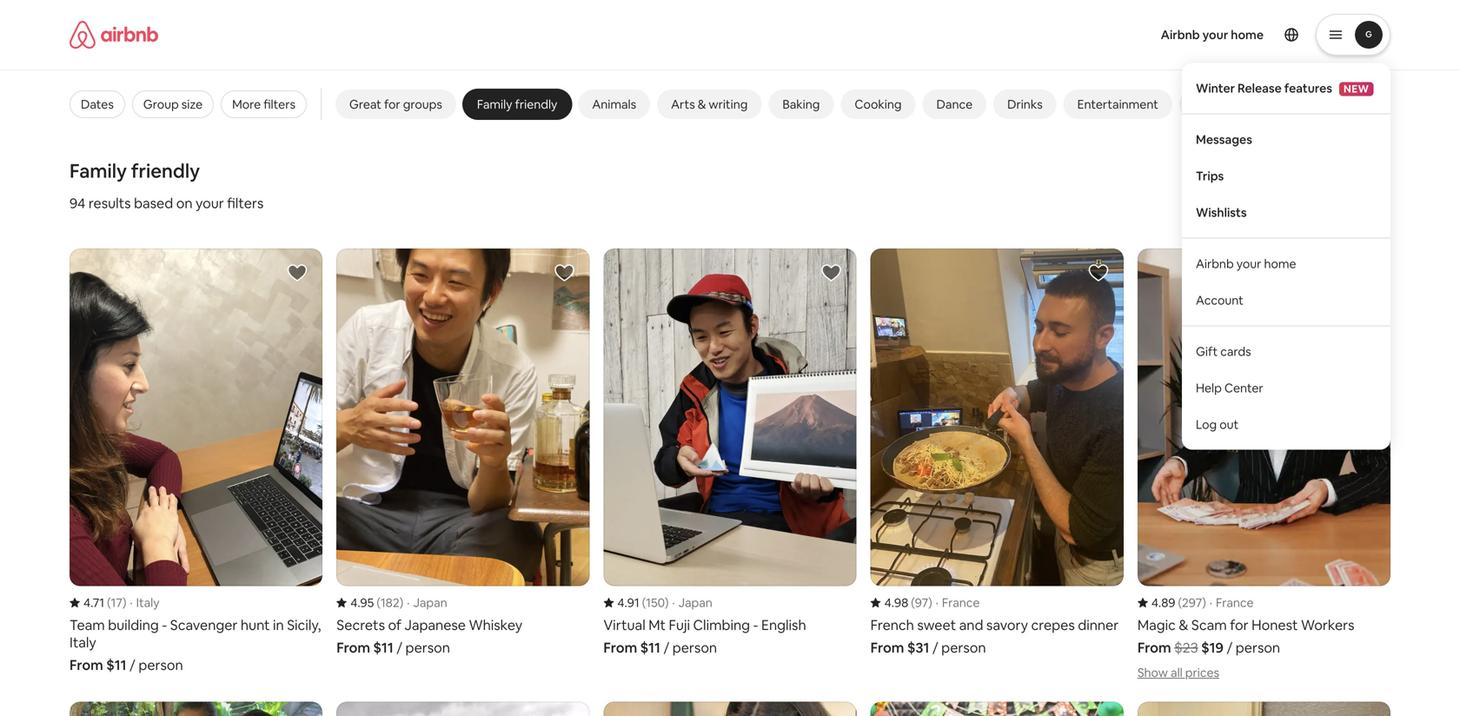 Task type: locate. For each thing, give the bounding box(es) containing it.
save this experience image for 4.71 ( 17 )
[[287, 263, 308, 283]]

save this experience image inside virtual mt fuji climbing - english group
[[821, 263, 842, 283]]

from $11 / person inside virtual mt fuji climbing - english group
[[604, 639, 717, 657]]

group
[[143, 97, 179, 112]]

) inside virtual mt fuji climbing - english group
[[665, 595, 669, 611]]

friendly left animals button
[[515, 97, 558, 112]]

trips link
[[1182, 158, 1391, 194]]

94
[[70, 194, 85, 212]]

4.98 ( 97 )
[[885, 595, 933, 611]]

) right 4.95
[[400, 595, 404, 611]]

$11 inside virtual mt fuji climbing - english group
[[640, 639, 661, 657]]

airbnb your home link down wishlists link
[[1182, 246, 1391, 282]]

filters right on
[[227, 194, 264, 212]]

4 ) from the left
[[929, 595, 933, 611]]

1 vertical spatial friendly
[[131, 159, 200, 183]]

release
[[1238, 80, 1282, 96]]

97
[[915, 595, 929, 611]]

wishlists link
[[1182, 194, 1391, 231]]

& for arts
[[698, 97, 706, 112]]

from
[[337, 639, 370, 657], [604, 639, 638, 657], [871, 639, 905, 657], [1138, 639, 1172, 657], [70, 656, 103, 674]]

) inside team building - scavenger hunt in sicily, italy group
[[122, 595, 126, 611]]

1 vertical spatial airbnb your home
[[1196, 256, 1297, 272]]

great for groups button
[[336, 90, 456, 119]]

( right 4.71
[[107, 595, 111, 611]]

/ for 4.95 ( 182 )
[[397, 639, 403, 657]]

2 france from the left
[[1216, 595, 1254, 611]]

1 horizontal spatial france
[[1216, 595, 1254, 611]]

japan inside group
[[413, 595, 447, 611]]

from inside secrets of japanese whiskey group
[[337, 639, 370, 657]]

save this experience image
[[287, 263, 308, 283], [554, 263, 575, 283], [821, 263, 842, 283], [1088, 263, 1109, 283]]

new
[[1344, 82, 1370, 96]]

) inside secrets of japanese whiskey group
[[400, 595, 404, 611]]

person
[[406, 639, 450, 657], [673, 639, 717, 657], [942, 639, 986, 657], [1236, 639, 1281, 657], [139, 656, 183, 674]]

friendly up 94 results based on your filters at the left top
[[131, 159, 200, 183]]

4 · from the left
[[936, 595, 939, 611]]

1 save this experience image from the left
[[287, 263, 308, 283]]

2 ( from the left
[[377, 595, 381, 611]]

0 horizontal spatial family
[[70, 159, 127, 183]]

$11 for 17
[[106, 656, 127, 674]]

based
[[134, 194, 173, 212]]

from inside virtual mt fuji climbing - english group
[[604, 639, 638, 657]]

group size button
[[132, 90, 214, 118]]

· right 17 in the left bottom of the page
[[130, 595, 133, 611]]

2 japan from the left
[[679, 595, 713, 611]]

( inside french sweet and savory crepes dinner group
[[911, 595, 915, 611]]

/ right $31
[[933, 639, 939, 657]]

animals element
[[592, 97, 637, 112]]

1 ) from the left
[[122, 595, 126, 611]]

your up winter
[[1203, 27, 1229, 43]]

&
[[698, 97, 706, 112], [1311, 97, 1319, 112]]

/ inside secrets of japanese whiskey group
[[397, 639, 403, 657]]

· for 4.95 ( 182 )
[[407, 595, 410, 611]]

· japan inside virtual mt fuji climbing - english group
[[672, 595, 713, 611]]

cooking
[[855, 97, 902, 112]]

2 horizontal spatial $11
[[640, 639, 661, 657]]

· inside virtual mt fuji climbing - english group
[[672, 595, 675, 611]]

drinks element
[[1008, 97, 1043, 112]]

person inside from $23 $19 / person show all prices
[[1236, 639, 1281, 657]]

arts & writing
[[671, 97, 748, 112]]

17
[[111, 595, 122, 611]]

2 · france from the left
[[1210, 595, 1254, 611]]

person for 4.91 ( 150 )
[[673, 639, 717, 657]]

1 vertical spatial family
[[70, 159, 127, 183]]

airbnb up account at the top of page
[[1196, 256, 1234, 272]]

· right 297
[[1210, 595, 1213, 611]]

/ down 182
[[397, 639, 403, 657]]

1 horizontal spatial your
[[1203, 27, 1229, 43]]

home up account link
[[1265, 256, 1297, 272]]

· france
[[936, 595, 980, 611], [1210, 595, 1254, 611]]

· france for from $31
[[936, 595, 980, 611]]

writing
[[709, 97, 748, 112]]

1 vertical spatial your
[[196, 194, 224, 212]]

0 horizontal spatial from $11 / person
[[70, 656, 183, 674]]

· inside magic & scam for honest workers group
[[1210, 595, 1213, 611]]

1 horizontal spatial friendly
[[515, 97, 558, 112]]

/ inside french sweet and savory crepes dinner group
[[933, 639, 939, 657]]

/ inside virtual mt fuji climbing - english group
[[664, 639, 670, 657]]

from $11 / person
[[337, 639, 450, 657], [604, 639, 717, 657], [70, 656, 183, 674]]

& down features
[[1311, 97, 1319, 112]]

$11 inside secrets of japanese whiskey group
[[373, 639, 394, 657]]

your right on
[[196, 194, 224, 212]]

2 horizontal spatial from $11 / person
[[604, 639, 717, 657]]

1 · france from the left
[[936, 595, 980, 611]]

rating 4.71 out of 5; 17 reviews image
[[70, 595, 126, 611]]

1 france from the left
[[942, 595, 980, 611]]

0 horizontal spatial $11
[[106, 656, 127, 674]]

log out
[[1196, 417, 1239, 432]]

france right 97
[[942, 595, 980, 611]]

airbnb your home up winter
[[1161, 27, 1264, 43]]

· right 150
[[672, 595, 675, 611]]

filters right more
[[264, 97, 296, 112]]

from $11 / person down 182
[[337, 639, 450, 657]]

airbnb your home
[[1161, 27, 1264, 43], [1196, 256, 1297, 272]]

·
[[130, 595, 133, 611], [407, 595, 410, 611], [672, 595, 675, 611], [936, 595, 939, 611], [1210, 595, 1213, 611]]

japan inside virtual mt fuji climbing - english group
[[679, 595, 713, 611]]

5 ) from the left
[[1203, 595, 1207, 611]]

family friendly element
[[477, 97, 558, 112]]

297
[[1182, 595, 1203, 611]]

0 horizontal spatial friendly
[[131, 159, 200, 183]]

winter release features
[[1196, 80, 1333, 96]]

)
[[122, 595, 126, 611], [400, 595, 404, 611], [665, 595, 669, 611], [929, 595, 933, 611], [1203, 595, 1207, 611]]

) for 4.95 ( 182 )
[[400, 595, 404, 611]]

· japan for 4.91 ( 150 )
[[672, 595, 713, 611]]

person inside virtual mt fuji climbing - english group
[[673, 639, 717, 657]]

from down 4.91
[[604, 639, 638, 657]]

( inside magic & scam for honest workers group
[[1179, 595, 1182, 611]]

japan right 182
[[413, 595, 447, 611]]

virtual mt fuji climbing - english group
[[604, 249, 857, 657]]

· for 4.98 ( 97 )
[[936, 595, 939, 611]]

from $11 / person down 150
[[604, 639, 717, 657]]

1 horizontal spatial japan
[[679, 595, 713, 611]]

1 horizontal spatial · france
[[1210, 595, 1254, 611]]

from $11 / person inside secrets of japanese whiskey group
[[337, 639, 450, 657]]

1 horizontal spatial &
[[1311, 97, 1319, 112]]

france right 297
[[1216, 595, 1254, 611]]

from up show
[[1138, 639, 1172, 657]]

0 vertical spatial friendly
[[515, 97, 558, 112]]

france for from $31
[[942, 595, 980, 611]]

· right 182
[[407, 595, 410, 611]]

1 & from the left
[[698, 97, 706, 112]]

· france for from
[[1210, 595, 1254, 611]]

( for 17
[[107, 595, 111, 611]]

4.95 ( 182 )
[[351, 595, 404, 611]]

home up release
[[1231, 27, 1264, 43]]

4 save this experience image from the left
[[1088, 263, 1109, 283]]

2 · from the left
[[407, 595, 410, 611]]

dance
[[937, 97, 973, 112]]

trips
[[1196, 168, 1224, 184]]

( right 4.91
[[642, 595, 646, 611]]

history & culture element
[[1268, 97, 1361, 112]]

from $31 / person
[[871, 639, 986, 657]]

· japan inside secrets of japanese whiskey group
[[407, 595, 447, 611]]

$11 down 17 in the left bottom of the page
[[106, 656, 127, 674]]

family inside button
[[477, 97, 513, 112]]

) inside french sweet and savory crepes dinner group
[[929, 595, 933, 611]]

· france inside french sweet and savory crepes dinner group
[[936, 595, 980, 611]]

( inside secrets of japanese whiskey group
[[377, 595, 381, 611]]

your up account at the top of page
[[1237, 256, 1262, 272]]

5 ( from the left
[[1179, 595, 1182, 611]]

family
[[477, 97, 513, 112], [70, 159, 127, 183]]

airbnb up winter
[[1161, 27, 1200, 43]]

france inside french sweet and savory crepes dinner group
[[942, 595, 980, 611]]

from inside french sweet and savory crepes dinner group
[[871, 639, 905, 657]]

) for 4.89 ( 297 )
[[1203, 595, 1207, 611]]

out
[[1220, 417, 1239, 432]]

features
[[1285, 80, 1333, 96]]

your
[[1203, 27, 1229, 43], [196, 194, 224, 212], [1237, 256, 1262, 272]]

/ down · italy
[[130, 656, 135, 674]]

italy
[[136, 595, 160, 611]]

japan right 150
[[679, 595, 713, 611]]

$11
[[373, 639, 394, 657], [640, 639, 661, 657], [106, 656, 127, 674]]

japan
[[413, 595, 447, 611], [679, 595, 713, 611]]

japan for 4.95 ( 182 )
[[413, 595, 447, 611]]

from inside from $23 $19 / person show all prices
[[1138, 639, 1172, 657]]

home
[[1231, 27, 1264, 43], [1265, 256, 1297, 272]]

3 · from the left
[[672, 595, 675, 611]]

0 vertical spatial family
[[477, 97, 513, 112]]

family right groups
[[477, 97, 513, 112]]

2 horizontal spatial your
[[1237, 256, 1262, 272]]

( for 297
[[1179, 595, 1182, 611]]

· right 97
[[936, 595, 939, 611]]

) right 4.91
[[665, 595, 669, 611]]

5 · from the left
[[1210, 595, 1213, 611]]

france
[[942, 595, 980, 611], [1216, 595, 1254, 611]]

) for 4.91 ( 150 )
[[665, 595, 669, 611]]

2 save this experience image from the left
[[554, 263, 575, 283]]

/ right $19
[[1227, 639, 1233, 657]]

· france right 97
[[936, 595, 980, 611]]

$11 inside team building - scavenger hunt in sicily, italy group
[[106, 656, 127, 674]]

arts & writing element
[[671, 97, 748, 112]]

from $11 / person down 17 in the left bottom of the page
[[70, 656, 183, 674]]

& right arts
[[698, 97, 706, 112]]

$11 down 150
[[640, 639, 661, 657]]

airbnb
[[1161, 27, 1200, 43], [1196, 256, 1234, 272]]

2 vertical spatial your
[[1237, 256, 1262, 272]]

1 · japan from the left
[[407, 595, 447, 611]]

& inside history & culture button
[[1311, 97, 1319, 112]]

dates button
[[70, 90, 125, 118]]

· france inside magic & scam for honest workers group
[[1210, 595, 1254, 611]]

more filters button
[[221, 90, 307, 118]]

& inside arts & writing button
[[698, 97, 706, 112]]

account
[[1196, 292, 1244, 308]]

· for 4.89 ( 297 )
[[1210, 595, 1213, 611]]

person for 4.95 ( 182 )
[[406, 639, 450, 657]]

0 horizontal spatial japan
[[413, 595, 447, 611]]

winter
[[1196, 80, 1236, 96]]

from down 4.95
[[337, 639, 370, 657]]

1 vertical spatial family friendly
[[70, 159, 200, 183]]

from for 4.71 ( 17 )
[[70, 656, 103, 674]]

3 ( from the left
[[642, 595, 646, 611]]

( right 4.89
[[1179, 595, 1182, 611]]

· inside team building - scavenger hunt in sicily, italy group
[[130, 595, 133, 611]]

( inside team building - scavenger hunt in sicily, italy group
[[107, 595, 111, 611]]

from $11 / person inside team building - scavenger hunt in sicily, italy group
[[70, 656, 183, 674]]

0 horizontal spatial family friendly
[[70, 159, 200, 183]]

$11 down 4.95 ( 182 )
[[373, 639, 394, 657]]

· france right 297
[[1210, 595, 1254, 611]]

rating 4.89 out of 5; 297 reviews image
[[1138, 595, 1207, 611]]

messages link
[[1182, 121, 1391, 158]]

from $11 / person for 182
[[337, 639, 450, 657]]

2 & from the left
[[1311, 97, 1319, 112]]

0 vertical spatial filters
[[264, 97, 296, 112]]

3 save this experience image from the left
[[821, 263, 842, 283]]

family up the results at the left of the page
[[70, 159, 127, 183]]

from inside team building - scavenger hunt in sicily, italy group
[[70, 656, 103, 674]]

) right 4.89
[[1203, 595, 1207, 611]]

/ inside from $23 $19 / person show all prices
[[1227, 639, 1233, 657]]

· japan right 150
[[672, 595, 713, 611]]

4.98
[[885, 595, 909, 611]]

0 vertical spatial airbnb your home
[[1161, 27, 1264, 43]]

airbnb your home link
[[1151, 17, 1275, 53], [1182, 246, 1391, 282]]

from $23 $19 / person show all prices
[[1138, 639, 1281, 681]]

1 horizontal spatial family
[[477, 97, 513, 112]]

1 horizontal spatial from $11 / person
[[337, 639, 450, 657]]

great for groups
[[349, 97, 442, 112]]

1 horizontal spatial · japan
[[672, 595, 713, 611]]

history & culture button
[[1254, 90, 1375, 119]]

( right 4.95
[[377, 595, 381, 611]]

/ down 150
[[664, 639, 670, 657]]

0 horizontal spatial · france
[[936, 595, 980, 611]]

0 vertical spatial family friendly
[[477, 97, 558, 112]]

airbnb your home up account at the top of page
[[1196, 256, 1297, 272]]

) inside magic & scam for honest workers group
[[1203, 595, 1207, 611]]

france inside magic & scam for honest workers group
[[1216, 595, 1254, 611]]

arts
[[671, 97, 695, 112]]

· inside secrets of japanese whiskey group
[[407, 595, 410, 611]]

( right 4.98
[[911, 595, 915, 611]]

from down 4.71
[[70, 656, 103, 674]]

2 ) from the left
[[400, 595, 404, 611]]

0 vertical spatial airbnb your home link
[[1151, 17, 1275, 53]]

· japan right 182
[[407, 595, 447, 611]]

$19
[[1202, 639, 1224, 657]]

2 · japan from the left
[[672, 595, 713, 611]]

person inside french sweet and savory crepes dinner group
[[942, 639, 986, 657]]

0 horizontal spatial france
[[942, 595, 980, 611]]

· inside french sweet and savory crepes dinner group
[[936, 595, 939, 611]]

) right 4.98
[[929, 595, 933, 611]]

3 ) from the left
[[665, 595, 669, 611]]

1 ( from the left
[[107, 595, 111, 611]]

· japan
[[407, 595, 447, 611], [672, 595, 713, 611]]

1 horizontal spatial $11
[[373, 639, 394, 657]]

person inside secrets of japanese whiskey group
[[406, 639, 450, 657]]

) left · italy
[[122, 595, 126, 611]]

4 ( from the left
[[911, 595, 915, 611]]

1 horizontal spatial family friendly
[[477, 97, 558, 112]]

filters
[[264, 97, 296, 112], [227, 194, 264, 212]]

0 horizontal spatial · japan
[[407, 595, 447, 611]]

profile element
[[882, 0, 1391, 450]]

person inside team building - scavenger hunt in sicily, italy group
[[139, 656, 183, 674]]

all
[[1171, 665, 1183, 681]]

from left $31
[[871, 639, 905, 657]]

rating 4.95 out of 5; 182 reviews image
[[337, 595, 404, 611]]

$11 for 182
[[373, 639, 394, 657]]

0 horizontal spatial &
[[698, 97, 706, 112]]

1 japan from the left
[[413, 595, 447, 611]]

drinks button
[[994, 90, 1057, 119]]

airbnb your home link up winter
[[1151, 17, 1275, 53]]

( inside virtual mt fuji climbing - english group
[[642, 595, 646, 611]]

1 vertical spatial home
[[1265, 256, 1297, 272]]

94 results based on your filters
[[70, 194, 264, 212]]

friendly
[[515, 97, 558, 112], [131, 159, 200, 183]]

1 · from the left
[[130, 595, 133, 611]]

/ inside team building - scavenger hunt in sicily, italy group
[[130, 656, 135, 674]]



Task type: vqa. For each thing, say whether or not it's contained in the screenshot.


Task type: describe. For each thing, give the bounding box(es) containing it.
rating 4.98 out of 5; 97 reviews image
[[871, 595, 933, 611]]

filters inside button
[[264, 97, 296, 112]]

1 vertical spatial airbnb your home link
[[1182, 246, 1391, 282]]

$23
[[1175, 639, 1199, 657]]

/ for 4.91 ( 150 )
[[664, 639, 670, 657]]

$31
[[908, 639, 930, 657]]

log
[[1196, 417, 1217, 432]]

4.89
[[1152, 595, 1176, 611]]

0 vertical spatial airbnb
[[1161, 27, 1200, 43]]

dance button
[[923, 90, 987, 119]]

· italy
[[130, 595, 160, 611]]

help center
[[1196, 380, 1264, 396]]

help center link
[[1182, 370, 1391, 406]]

on
[[176, 194, 193, 212]]

gift cards link
[[1182, 333, 1391, 370]]

· japan for 4.95 ( 182 )
[[407, 595, 447, 611]]

team building - scavenger hunt in sicily, italy group
[[70, 249, 323, 674]]

) for 4.71 ( 17 )
[[122, 595, 126, 611]]

/ for 4.98 ( 97 )
[[933, 639, 939, 657]]

( for 97
[[911, 595, 915, 611]]

from for 4.95 ( 182 )
[[337, 639, 370, 657]]

from $11 / person for 150
[[604, 639, 717, 657]]

french sweet and savory crepes dinner group
[[871, 249, 1124, 657]]

from $11 / person for 17
[[70, 656, 183, 674]]

( for 182
[[377, 595, 381, 611]]

cards
[[1221, 344, 1252, 359]]

4.95
[[351, 595, 374, 611]]

culture
[[1322, 97, 1361, 112]]

baking
[[783, 97, 820, 112]]

results
[[89, 194, 131, 212]]

japan for 4.91 ( 150 )
[[679, 595, 713, 611]]

baking button
[[769, 90, 834, 119]]

help
[[1196, 380, 1222, 396]]

show all prices button
[[1138, 665, 1220, 681]]

150
[[646, 595, 665, 611]]

account link
[[1182, 282, 1391, 319]]

show
[[1138, 665, 1169, 681]]

history
[[1268, 97, 1308, 112]]

history & culture
[[1268, 97, 1361, 112]]

person for 4.98 ( 97 )
[[942, 639, 986, 657]]

entertainment element
[[1078, 97, 1159, 112]]

· for 4.71 ( 17 )
[[130, 595, 133, 611]]

$11 for 150
[[640, 639, 661, 657]]

size
[[182, 97, 203, 112]]

& for history
[[1311, 97, 1319, 112]]

gift cards
[[1196, 344, 1252, 359]]

cooking button
[[841, 90, 916, 119]]

animals button
[[579, 90, 650, 119]]

group size
[[143, 97, 203, 112]]

( for 150
[[642, 595, 646, 611]]

animals
[[592, 97, 637, 112]]

great
[[349, 97, 382, 112]]

cooking element
[[855, 97, 902, 112]]

secrets of japanese whiskey group
[[337, 249, 590, 657]]

dates
[[81, 97, 114, 112]]

1 vertical spatial filters
[[227, 194, 264, 212]]

save this experience image for 4.98 ( 97 )
[[1088, 263, 1109, 283]]

182
[[381, 595, 400, 611]]

entertainment
[[1078, 97, 1159, 112]]

baking element
[[783, 97, 820, 112]]

4.91
[[618, 595, 640, 611]]

messages
[[1196, 132, 1253, 147]]

center
[[1225, 380, 1264, 396]]

4.71 ( 17 )
[[83, 595, 126, 611]]

1 vertical spatial airbnb
[[1196, 256, 1234, 272]]

gift
[[1196, 344, 1218, 359]]

save this experience image for 4.95 ( 182 )
[[554, 263, 575, 283]]

magic & scam for honest workers group
[[1138, 249, 1391, 681]]

person for 4.71 ( 17 )
[[139, 656, 183, 674]]

drinks
[[1008, 97, 1043, 112]]

save this experience image for 4.91 ( 150 )
[[821, 263, 842, 283]]

great for groups element
[[349, 97, 442, 112]]

0 horizontal spatial your
[[196, 194, 224, 212]]

more
[[232, 97, 261, 112]]

groups
[[403, 97, 442, 112]]

dance element
[[937, 97, 973, 112]]

family friendly inside button
[[477, 97, 558, 112]]

france for from
[[1216, 595, 1254, 611]]

) for 4.98 ( 97 )
[[929, 595, 933, 611]]

log out button
[[1182, 406, 1391, 443]]

from for 4.91 ( 150 )
[[604, 639, 638, 657]]

0 vertical spatial home
[[1231, 27, 1264, 43]]

more filters
[[232, 97, 296, 112]]

family friendly button
[[463, 90, 572, 119]]

4.71
[[83, 595, 104, 611]]

friendly inside button
[[515, 97, 558, 112]]

prices
[[1186, 665, 1220, 681]]

rating 4.91 out of 5; 150 reviews image
[[604, 595, 669, 611]]

from for 4.98 ( 97 )
[[871, 639, 905, 657]]

for
[[384, 97, 401, 112]]

· for 4.91 ( 150 )
[[672, 595, 675, 611]]

/ for 4.71 ( 17 )
[[130, 656, 135, 674]]

entertainment button
[[1064, 90, 1173, 119]]

arts & writing button
[[657, 90, 762, 119]]

4.91 ( 150 )
[[618, 595, 669, 611]]

4.89 ( 297 )
[[1152, 595, 1207, 611]]

wishlists
[[1196, 205, 1247, 220]]

0 vertical spatial your
[[1203, 27, 1229, 43]]



